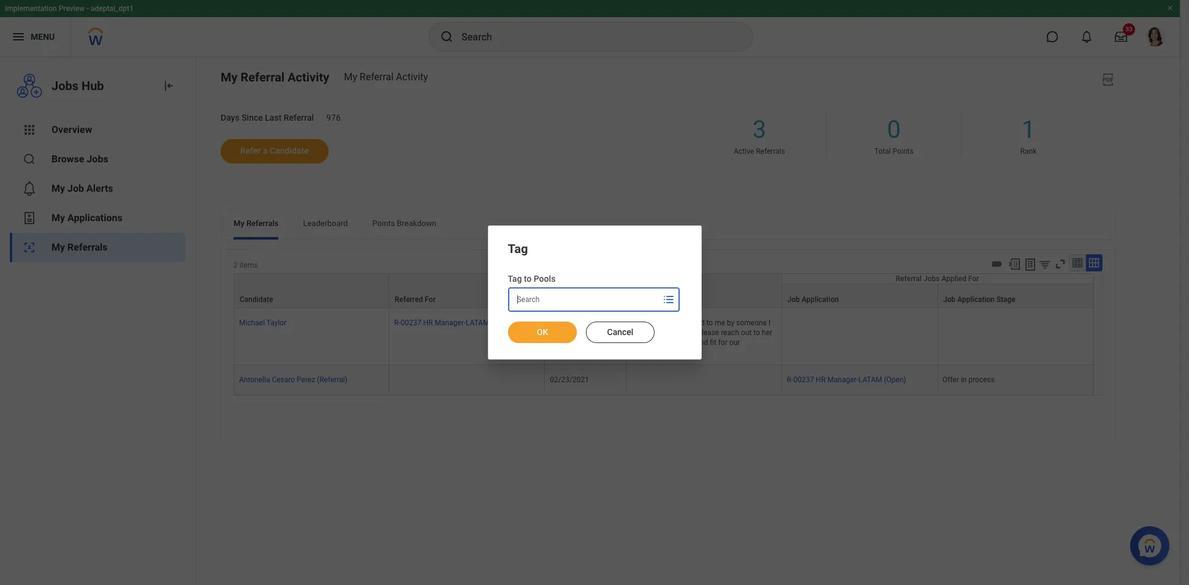 Task type: vqa. For each thing, say whether or not it's contained in the screenshot.
Complementary Hours column header
no



Task type: locate. For each thing, give the bounding box(es) containing it.
(open) left offer
[[884, 376, 907, 385]]

table image
[[1072, 257, 1084, 269]]

candidate
[[270, 146, 309, 156], [240, 295, 273, 304]]

overview link
[[10, 115, 186, 145]]

job inside job application popup button
[[788, 295, 800, 304]]

manager-
[[435, 319, 466, 327], [828, 376, 859, 385]]

applied
[[942, 275, 967, 283]]

2 vertical spatial referrals
[[67, 242, 108, 253]]

cancel
[[607, 327, 633, 337]]

job
[[67, 183, 84, 194], [788, 295, 800, 304], [944, 295, 956, 304]]

1 vertical spatial referrals
[[246, 219, 279, 228]]

r-00237 hr manager-latam (open) link
[[394, 316, 514, 327], [787, 373, 907, 385]]

0 vertical spatial jobs
[[52, 78, 79, 93]]

1 horizontal spatial r-00237 hr manager-latam (open)
[[787, 376, 907, 385]]

r- for the bottom the r-00237 hr manager-latam (open) link
[[787, 376, 794, 385]]

1 horizontal spatial job
[[788, 295, 800, 304]]

0 vertical spatial for
[[969, 275, 979, 283]]

1 horizontal spatial for
[[969, 275, 979, 283]]

0 horizontal spatial r-
[[394, 319, 401, 327]]

for inside popup button
[[969, 275, 979, 283]]

0 vertical spatial 00237
[[401, 319, 422, 327]]

offer
[[943, 376, 959, 385]]

candidate up michael taylor link
[[240, 295, 273, 304]]

tag to pools
[[508, 274, 556, 284]]

row containing job application
[[234, 284, 1094, 308]]

0 vertical spatial r-
[[394, 319, 401, 327]]

1 horizontal spatial search image
[[440, 29, 454, 44]]

0 vertical spatial candidate
[[270, 146, 309, 156]]

for
[[969, 275, 979, 283], [425, 295, 436, 304]]

jobs down overview link
[[87, 153, 108, 165]]

00237 for the bottom the r-00237 hr manager-latam (open) link
[[794, 376, 814, 385]]

1 vertical spatial candidate
[[240, 295, 273, 304]]

0 vertical spatial hr
[[423, 319, 433, 327]]

- right preview
[[87, 4, 89, 13]]

1 vertical spatial tag
[[508, 274, 522, 284]]

antonella for antonella was referred to me by someone i think very highly of - please reach out to her and see if she is a good fit for our organisation.
[[631, 319, 662, 327]]

-
[[87, 4, 89, 13], [694, 329, 696, 337]]

0 horizontal spatial application
[[802, 295, 839, 304]]

to
[[524, 274, 532, 284], [707, 319, 713, 327], [754, 329, 760, 337]]

0 vertical spatial a
[[263, 146, 268, 156]]

- right of
[[694, 329, 696, 337]]

to left pools
[[524, 274, 532, 284]]

1 vertical spatial points
[[372, 219, 395, 228]]

0 horizontal spatial latam
[[466, 319, 490, 327]]

application for job application
[[802, 295, 839, 304]]

out
[[741, 329, 752, 337]]

antonella was referred to me by someone i think very highly of - please reach out to her and see if she is a good fit for our organisation.
[[631, 319, 775, 357]]

for
[[719, 338, 728, 347]]

1 vertical spatial -
[[694, 329, 696, 337]]

r-00237 hr manager-latam (open)
[[394, 319, 514, 327], [787, 376, 907, 385]]

0 horizontal spatial referrals
[[67, 242, 108, 253]]

0 horizontal spatial -
[[87, 4, 89, 13]]

refer a candidate button
[[221, 139, 328, 164]]

1 horizontal spatial jobs
[[87, 153, 108, 165]]

a inside antonella was referred to me by someone i think very highly of - please reach out to her and see if she is a good fit for our organisation.
[[686, 338, 690, 347]]

days since last referral
[[221, 113, 314, 123]]

a right refer at the top left
[[263, 146, 268, 156]]

1 horizontal spatial activity
[[396, 71, 428, 83]]

export to excel image
[[1008, 257, 1022, 271]]

region containing ok
[[508, 312, 682, 344]]

referrals down 3
[[756, 147, 785, 156]]

latam
[[466, 319, 490, 327], [859, 376, 883, 385]]

tab list containing my referrals
[[221, 210, 1115, 240]]

points breakdown
[[372, 219, 437, 228]]

for right referred
[[425, 295, 436, 304]]

refer a candidate
[[240, 146, 309, 156]]

jobs for browse jobs
[[87, 153, 108, 165]]

(open) for the bottom the r-00237 hr manager-latam (open) link
[[884, 376, 907, 385]]

taylor
[[267, 319, 287, 327]]

antonella
[[631, 319, 662, 327], [239, 376, 270, 385]]

she
[[665, 338, 677, 347]]

1 horizontal spatial referrals
[[246, 219, 279, 228]]

tag left pools
[[508, 274, 522, 284]]

heatmap image
[[22, 123, 37, 137]]

2 horizontal spatial job
[[944, 295, 956, 304]]

cancel button
[[586, 322, 655, 343]]

referrals up "items"
[[246, 219, 279, 228]]

since
[[242, 113, 263, 123]]

notifications large image
[[1081, 31, 1093, 43]]

1 horizontal spatial hr
[[816, 376, 826, 385]]

0 vertical spatial antonella
[[631, 319, 662, 327]]

a
[[263, 146, 268, 156], [686, 338, 690, 347]]

0 horizontal spatial search image
[[22, 152, 37, 167]]

application inside popup button
[[802, 295, 839, 304]]

search image
[[440, 29, 454, 44], [22, 152, 37, 167]]

2 vertical spatial to
[[754, 329, 760, 337]]

michael taylor
[[239, 319, 287, 327]]

1 vertical spatial r-
[[787, 376, 794, 385]]

latam for the bottom the r-00237 hr manager-latam (open) link
[[859, 376, 883, 385]]

1 vertical spatial antonella
[[239, 376, 270, 385]]

1 horizontal spatial latam
[[859, 376, 883, 385]]

0 horizontal spatial (open)
[[492, 319, 514, 327]]

antonella left the cesaro
[[239, 376, 270, 385]]

(open) for left the r-00237 hr manager-latam (open) link
[[492, 319, 514, 327]]

1 application from the left
[[802, 295, 839, 304]]

0 vertical spatial my referrals
[[234, 219, 279, 228]]

1 vertical spatial manager-
[[828, 376, 859, 385]]

0 vertical spatial referrals
[[756, 147, 785, 156]]

profile logan mcneil element
[[1139, 23, 1173, 50]]

refer
[[240, 146, 261, 156]]

4 row from the top
[[234, 366, 1094, 396]]

1 vertical spatial (open)
[[884, 376, 907, 385]]

application
[[802, 295, 839, 304], [958, 295, 995, 304]]

points
[[893, 147, 914, 156], [372, 219, 395, 228]]

referred for
[[395, 295, 436, 304]]

my referrals
[[234, 219, 279, 228], [52, 242, 108, 253]]

referrals down my applications
[[67, 242, 108, 253]]

3 row from the top
[[234, 308, 1094, 366]]

job inside job application stage popup button
[[944, 295, 956, 304]]

jobs left applied
[[924, 275, 940, 283]]

my referrals down my applications
[[52, 242, 108, 253]]

referral
[[241, 70, 285, 85], [360, 71, 394, 83], [284, 113, 314, 123], [896, 275, 922, 283]]

manager- for left the r-00237 hr manager-latam (open) link
[[435, 319, 466, 327]]

hr for the bottom the r-00237 hr manager-latam (open) link
[[816, 376, 826, 385]]

00237 for left the r-00237 hr manager-latam (open) link
[[401, 319, 422, 327]]

referral jobs applied for button
[[782, 274, 1093, 284]]

to up please
[[707, 319, 713, 327]]

region
[[508, 312, 682, 344]]

1 vertical spatial r-00237 hr manager-latam (open)
[[787, 376, 907, 385]]

0 horizontal spatial manager-
[[435, 319, 466, 327]]

1 horizontal spatial 00237
[[794, 376, 814, 385]]

referred for button
[[389, 274, 545, 308]]

search image inside browse jobs link
[[22, 152, 37, 167]]

points left 'breakdown' on the top left of the page
[[372, 219, 395, 228]]

0 horizontal spatial r-00237 hr manager-latam (open)
[[394, 319, 514, 327]]

days since last referral element
[[326, 105, 341, 124]]

row containing referral jobs applied for
[[234, 273, 1094, 308]]

job application stage
[[944, 295, 1016, 304]]

preview
[[59, 4, 85, 13]]

0 vertical spatial manager-
[[435, 319, 466, 327]]

1 vertical spatial for
[[425, 295, 436, 304]]

see
[[645, 338, 657, 347]]

notifications large image
[[22, 182, 37, 196]]

0 horizontal spatial 00237
[[401, 319, 422, 327]]

1 vertical spatial search image
[[22, 152, 37, 167]]

1 horizontal spatial my referrals
[[234, 219, 279, 228]]

job for job application
[[788, 295, 800, 304]]

antonella inside antonella was referred to me by someone i think very highly of - please reach out to her and see if she is a good fit for our organisation.
[[631, 319, 662, 327]]

my referrals up "items"
[[234, 219, 279, 228]]

1 horizontal spatial -
[[694, 329, 696, 337]]

select to filter grid data image
[[1039, 258, 1052, 271]]

0 horizontal spatial points
[[372, 219, 395, 228]]

1 vertical spatial hr
[[816, 376, 826, 385]]

(open) down referred for popup button
[[492, 319, 514, 327]]

my applications link
[[10, 204, 186, 233]]

cell
[[782, 308, 938, 366], [938, 308, 1094, 366], [626, 366, 782, 396]]

1 vertical spatial my referrals
[[52, 242, 108, 253]]

row
[[234, 273, 1094, 308], [234, 284, 1094, 308], [234, 308, 1094, 366], [234, 366, 1094, 396]]

1 horizontal spatial manager-
[[828, 376, 859, 385]]

0 horizontal spatial for
[[425, 295, 436, 304]]

(open)
[[492, 319, 514, 327], [884, 376, 907, 385]]

1 vertical spatial jobs
[[87, 153, 108, 165]]

tag for tag
[[508, 242, 528, 256]]

implementation preview -   adeptai_dpt1 banner
[[0, 0, 1180, 56]]

antonella up think on the right of page
[[631, 319, 662, 327]]

by
[[727, 319, 735, 327]]

1 vertical spatial 00237
[[794, 376, 814, 385]]

candidate inside button
[[270, 146, 309, 156]]

tag image
[[991, 257, 1004, 271]]

breakdown
[[397, 219, 437, 228]]

application inside popup button
[[958, 295, 995, 304]]

last
[[265, 113, 282, 123]]

points right total
[[893, 147, 914, 156]]

please
[[698, 329, 720, 337]]

2 horizontal spatial referrals
[[756, 147, 785, 156]]

0 vertical spatial r-00237 hr manager-latam (open) link
[[394, 316, 514, 327]]

tab list
[[221, 210, 1115, 240]]

adeptai_dpt1
[[91, 4, 134, 13]]

candidate down last
[[270, 146, 309, 156]]

2 application from the left
[[958, 295, 995, 304]]

0 vertical spatial r-00237 hr manager-latam (open)
[[394, 319, 514, 327]]

my referral activity
[[221, 70, 329, 85], [344, 71, 428, 83]]

1 horizontal spatial antonella
[[631, 319, 662, 327]]

for right applied
[[969, 275, 979, 283]]

cell down stage
[[938, 308, 1094, 366]]

r- for left the r-00237 hr manager-latam (open) link
[[394, 319, 401, 327]]

someone
[[737, 319, 767, 327]]

1 horizontal spatial r-
[[787, 376, 794, 385]]

00237
[[401, 319, 422, 327], [794, 376, 814, 385]]

0 vertical spatial tag
[[508, 242, 528, 256]]

0 horizontal spatial a
[[263, 146, 268, 156]]

toolbar
[[989, 254, 1103, 273]]

activity
[[288, 70, 329, 85], [396, 71, 428, 83]]

0 horizontal spatial hr
[[423, 319, 433, 327]]

2 row from the top
[[234, 284, 1094, 308]]

jobs inside referral jobs applied for popup button
[[924, 275, 940, 283]]

reach
[[721, 329, 740, 337]]

tag
[[508, 242, 528, 256], [508, 274, 522, 284]]

1 horizontal spatial (open)
[[884, 376, 907, 385]]

1 horizontal spatial application
[[958, 295, 995, 304]]

alerts
[[86, 183, 113, 194]]

1
[[1022, 115, 1036, 144]]

1 tag from the top
[[508, 242, 528, 256]]

0 vertical spatial latam
[[466, 319, 490, 327]]

02/23/2021
[[550, 376, 589, 385]]

ok
[[537, 327, 548, 337]]

1 horizontal spatial r-00237 hr manager-latam (open) link
[[787, 373, 907, 385]]

r-
[[394, 319, 401, 327], [787, 376, 794, 385]]

1 vertical spatial latam
[[859, 376, 883, 385]]

think
[[631, 329, 647, 337]]

0 vertical spatial (open)
[[492, 319, 514, 327]]

to left the her
[[754, 329, 760, 337]]

1 row from the top
[[234, 273, 1094, 308]]

(referral)
[[317, 376, 348, 385]]

0 vertical spatial -
[[87, 4, 89, 13]]

1 horizontal spatial to
[[707, 319, 713, 327]]

row containing michael taylor
[[234, 308, 1094, 366]]

tag up "tag to pools"
[[508, 242, 528, 256]]

2 horizontal spatial jobs
[[924, 275, 940, 283]]

0 horizontal spatial jobs
[[52, 78, 79, 93]]

0 horizontal spatial r-00237 hr manager-latam (open) link
[[394, 316, 514, 327]]

0 horizontal spatial job
[[67, 183, 84, 194]]

jobs inside browse jobs link
[[87, 153, 108, 165]]

1 horizontal spatial my referral activity
[[344, 71, 428, 83]]

jobs left hub
[[52, 78, 79, 93]]

highly
[[665, 329, 684, 337]]

2 vertical spatial jobs
[[924, 275, 940, 283]]

2 tag from the top
[[508, 274, 522, 284]]

hr
[[423, 319, 433, 327], [816, 376, 826, 385]]

expand table image
[[1088, 257, 1101, 269]]

michael taylor link
[[239, 316, 287, 327]]

is
[[679, 338, 684, 347]]

0 vertical spatial points
[[893, 147, 914, 156]]

0 horizontal spatial my referral activity
[[221, 70, 329, 85]]

1 horizontal spatial a
[[686, 338, 690, 347]]

0 horizontal spatial my referrals
[[52, 242, 108, 253]]

a right is
[[686, 338, 690, 347]]

2 horizontal spatial to
[[754, 329, 760, 337]]

1 vertical spatial a
[[686, 338, 690, 347]]

0 horizontal spatial to
[[524, 274, 532, 284]]

0 horizontal spatial antonella
[[239, 376, 270, 385]]

1 horizontal spatial points
[[893, 147, 914, 156]]



Task type: describe. For each thing, give the bounding box(es) containing it.
michael
[[239, 319, 265, 327]]

offer in process
[[943, 376, 995, 385]]

application for job application stage
[[958, 295, 995, 304]]

items
[[240, 261, 258, 270]]

0 vertical spatial to
[[524, 274, 532, 284]]

3 active referrals
[[734, 115, 785, 156]]

referrals inside navigation pane region
[[67, 242, 108, 253]]

offer in process element
[[943, 373, 995, 385]]

document star image
[[22, 211, 37, 226]]

cell down job application popup button
[[782, 308, 938, 366]]

i
[[769, 319, 771, 327]]

referrals inside 3 active referrals
[[756, 147, 785, 156]]

hub
[[82, 78, 104, 93]]

antonella for antonella cesaro perez (referral)
[[239, 376, 270, 385]]

organisation.
[[631, 348, 674, 357]]

job application
[[788, 295, 839, 304]]

browse
[[52, 153, 84, 165]]

2
[[234, 261, 238, 270]]

my referrals link
[[10, 233, 186, 262]]

and
[[631, 338, 644, 347]]

close environment banner image
[[1167, 4, 1174, 12]]

my job alerts
[[52, 183, 113, 194]]

1 vertical spatial r-00237 hr manager-latam (open) link
[[787, 373, 907, 385]]

3
[[753, 115, 767, 144]]

if
[[659, 338, 663, 347]]

0
[[887, 115, 901, 144]]

days
[[221, 113, 240, 123]]

process
[[969, 376, 995, 385]]

my referrals inside navigation pane region
[[52, 242, 108, 253]]

cell down good
[[626, 366, 782, 396]]

referred
[[679, 319, 705, 327]]

0 horizontal spatial activity
[[288, 70, 329, 85]]

her
[[762, 329, 773, 337]]

overview
[[52, 124, 92, 136]]

view printable version (pdf) image
[[1101, 72, 1116, 87]]

fit
[[710, 338, 717, 347]]

rank
[[1021, 147, 1037, 156]]

hr for left the r-00237 hr manager-latam (open) link
[[423, 319, 433, 327]]

candidate button
[[234, 274, 389, 308]]

of
[[686, 329, 692, 337]]

Tag to Pools field
[[509, 289, 660, 311]]

our
[[730, 338, 740, 347]]

1 vertical spatial to
[[707, 319, 713, 327]]

candidate inside popup button
[[240, 295, 273, 304]]

implementation
[[5, 4, 57, 13]]

leaderboard
[[303, 219, 348, 228]]

referral inside popup button
[[896, 275, 922, 283]]

jobs inside jobs hub element
[[52, 78, 79, 93]]

referral jobs applied for
[[896, 275, 979, 283]]

0 total points
[[875, 115, 914, 156]]

in
[[961, 376, 967, 385]]

points inside 0 total points
[[893, 147, 914, 156]]

my applications
[[52, 212, 122, 224]]

comments
[[632, 295, 668, 304]]

- inside antonella was referred to me by someone i think very highly of - please reach out to her and see if she is a good fit for our organisation.
[[694, 329, 696, 337]]

ok button
[[508, 322, 577, 343]]

prompts image
[[661, 292, 676, 307]]

stage
[[997, 295, 1016, 304]]

row containing antonella cesaro perez (referral)
[[234, 366, 1094, 396]]

navigation pane region
[[0, 56, 196, 586]]

latam for left the r-00237 hr manager-latam (open) link
[[466, 319, 490, 327]]

implementation preview -   adeptai_dpt1
[[5, 4, 134, 13]]

browse jobs link
[[10, 145, 186, 174]]

my referrals image
[[22, 240, 37, 255]]

jobs hub
[[52, 78, 104, 93]]

0 vertical spatial search image
[[440, 29, 454, 44]]

perez
[[297, 376, 315, 385]]

- inside banner
[[87, 4, 89, 13]]

me
[[715, 319, 725, 327]]

pools
[[534, 274, 556, 284]]

fullscreen image
[[1054, 257, 1068, 271]]

1 rank
[[1021, 115, 1037, 156]]

export to worksheets image
[[1023, 257, 1038, 272]]

referred
[[395, 295, 423, 304]]

comments button
[[626, 274, 782, 308]]

jobs hub element
[[52, 77, 151, 94]]

02/09/2020
[[550, 319, 589, 327]]

antonella cesaro perez (referral) link
[[239, 373, 348, 385]]

applications
[[67, 212, 122, 224]]

976
[[326, 113, 341, 123]]

job application button
[[782, 284, 937, 308]]

inbox large image
[[1115, 31, 1128, 43]]

job for job application stage
[[944, 295, 956, 304]]

job application stage button
[[938, 284, 1093, 308]]

very
[[649, 329, 663, 337]]

browse jobs
[[52, 153, 108, 165]]

antonella cesaro perez (referral)
[[239, 376, 348, 385]]

active
[[734, 147, 754, 156]]

total
[[875, 147, 891, 156]]

job inside my job alerts link
[[67, 183, 84, 194]]

transformation import image
[[161, 78, 176, 93]]

good
[[692, 338, 708, 347]]

for inside popup button
[[425, 295, 436, 304]]

my job alerts link
[[10, 174, 186, 204]]

2 items
[[234, 261, 258, 270]]

tag for tag to pools
[[508, 274, 522, 284]]

jobs for referral jobs applied for
[[924, 275, 940, 283]]

was
[[664, 319, 677, 327]]

cesaro
[[272, 376, 295, 385]]

manager- for the bottom the r-00237 hr manager-latam (open) link
[[828, 376, 859, 385]]

a inside button
[[263, 146, 268, 156]]



